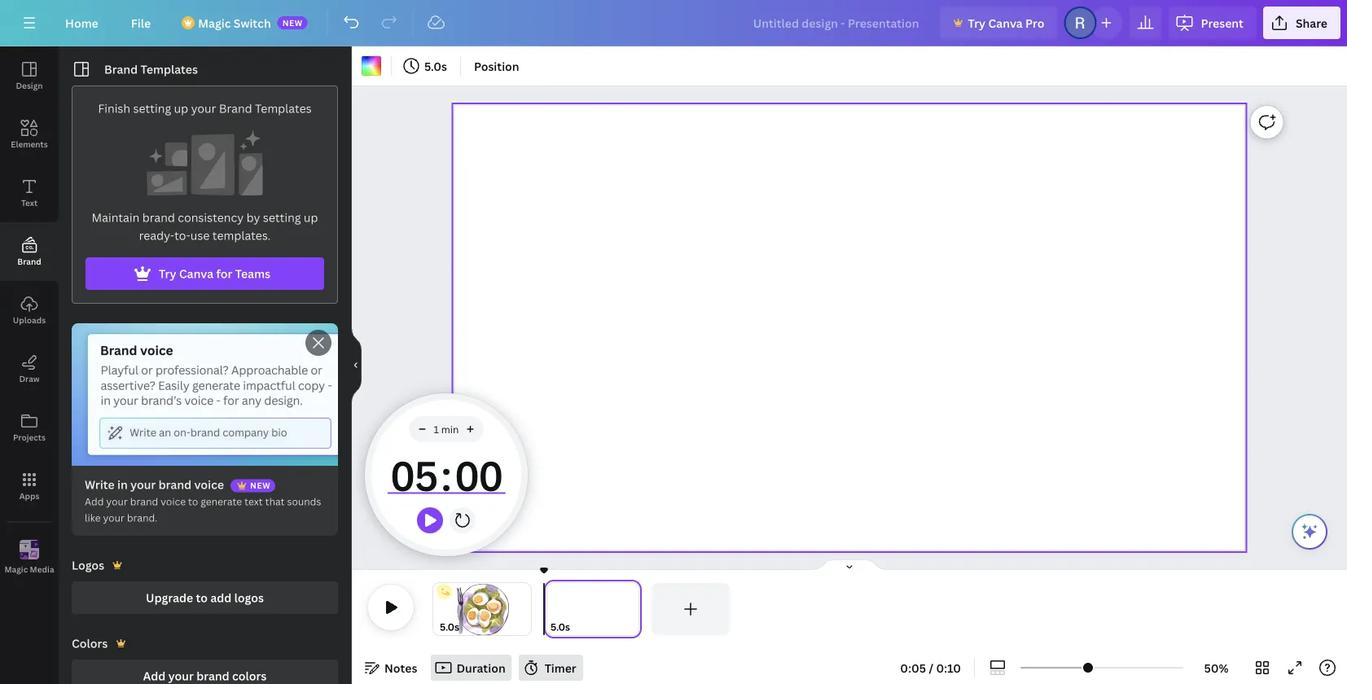 Task type: locate. For each thing, give the bounding box(es) containing it.
brand inside button
[[17, 256, 41, 267]]

Page title text field
[[577, 619, 584, 635]]

0 vertical spatial up
[[174, 101, 188, 116]]

#ffffff image
[[362, 56, 381, 76]]

1 horizontal spatial new
[[282, 17, 303, 28]]

0 horizontal spatial magic
[[4, 564, 28, 575]]

0 horizontal spatial new
[[250, 480, 271, 491]]

setting
[[133, 101, 171, 116], [263, 210, 301, 225]]

try left pro at the top
[[968, 15, 986, 31]]

like
[[85, 511, 101, 525]]

1 vertical spatial add
[[143, 668, 166, 684]]

trimming, end edge slider for first trimming, start edge slider from the left
[[520, 583, 531, 635]]

to
[[188, 495, 198, 508], [196, 590, 208, 606]]

new right switch
[[282, 17, 303, 28]]

1 horizontal spatial setting
[[263, 210, 301, 225]]

share button
[[1263, 7, 1341, 39]]

brand
[[104, 61, 138, 77], [219, 101, 252, 116], [17, 256, 41, 267]]

position
[[474, 58, 519, 74]]

generate
[[201, 495, 242, 508]]

1 horizontal spatial up
[[304, 210, 318, 225]]

home
[[65, 15, 98, 31]]

add
[[85, 495, 104, 508], [143, 668, 166, 684]]

:
[[441, 447, 452, 503]]

up down brand templates
[[174, 101, 188, 116]]

trimming, start edge slider left 'page title' text box
[[544, 583, 559, 635]]

5.0s button right #ffffff image
[[398, 53, 454, 79]]

1 trimming, end edge slider from the left
[[520, 583, 531, 635]]

canva left for
[[179, 266, 214, 281]]

0 horizontal spatial add
[[85, 495, 104, 508]]

up right by
[[304, 210, 318, 225]]

0 vertical spatial voice
[[194, 477, 224, 492]]

1 trimming, start edge slider from the left
[[433, 583, 445, 635]]

try for try canva pro
[[968, 15, 986, 31]]

add inside 'add your brand voice to generate text that sounds like your brand.'
[[85, 495, 104, 508]]

1 vertical spatial voice
[[161, 495, 186, 508]]

2 horizontal spatial brand
[[219, 101, 252, 116]]

magic left switch
[[198, 15, 231, 31]]

duration button
[[430, 655, 512, 681]]

2 trimming, end edge slider from the left
[[627, 583, 642, 635]]

by
[[247, 210, 260, 225]]

magic
[[198, 15, 231, 31], [4, 564, 28, 575]]

0 horizontal spatial canva
[[179, 266, 214, 281]]

notes
[[384, 660, 417, 676]]

setting right finish on the top
[[133, 101, 171, 116]]

5.0s left position dropdown button
[[424, 58, 447, 74]]

brand voice example usage image
[[72, 323, 338, 466]]

trimming, start edge slider
[[433, 583, 445, 635], [544, 583, 559, 635]]

to inside 'add your brand voice to generate text that sounds like your brand.'
[[188, 495, 198, 508]]

50%
[[1204, 660, 1229, 676]]

logos
[[72, 558, 104, 573]]

try inside "try canva pro" button
[[968, 15, 986, 31]]

try for try canva for teams
[[159, 266, 176, 281]]

home link
[[52, 7, 111, 39]]

try
[[968, 15, 986, 31], [159, 266, 176, 281]]

1 vertical spatial try
[[159, 266, 176, 281]]

brand up brand.
[[130, 495, 158, 508]]

0 horizontal spatial trimming, start edge slider
[[433, 583, 445, 635]]

try canva pro
[[968, 15, 1045, 31]]

1 horizontal spatial trimming, start edge slider
[[544, 583, 559, 635]]

1 horizontal spatial try
[[968, 15, 986, 31]]

5.0s button
[[398, 53, 454, 79], [440, 619, 459, 635], [551, 619, 570, 635]]

1 vertical spatial brand
[[219, 101, 252, 116]]

trimming, end edge slider left 'page title' text box
[[520, 583, 531, 635]]

1 horizontal spatial magic
[[198, 15, 231, 31]]

your right like
[[103, 511, 125, 525]]

try canva pro button
[[940, 7, 1058, 39]]

0 vertical spatial to
[[188, 495, 198, 508]]

maintain brand consistency by setting up ready-to-use templates.
[[92, 210, 318, 243]]

use
[[190, 228, 210, 243]]

canva left pro at the top
[[988, 15, 1023, 31]]

brand up ready-
[[142, 210, 175, 225]]

0 vertical spatial magic
[[198, 15, 231, 31]]

trimming, start edge slider up duration button
[[433, 583, 445, 635]]

draw
[[19, 373, 40, 384]]

0 vertical spatial templates
[[141, 61, 198, 77]]

for
[[216, 266, 232, 281]]

0 vertical spatial add
[[85, 495, 104, 508]]

add
[[210, 590, 232, 606]]

05 button
[[388, 442, 441, 507]]

1 vertical spatial up
[[304, 210, 318, 225]]

voice down write in your brand voice
[[161, 495, 186, 508]]

0 horizontal spatial up
[[174, 101, 188, 116]]

magic left media
[[4, 564, 28, 575]]

canva
[[988, 15, 1023, 31], [179, 266, 214, 281]]

text
[[244, 495, 263, 508]]

1 vertical spatial magic
[[4, 564, 28, 575]]

trimming, end edge slider
[[520, 583, 531, 635], [627, 583, 642, 635]]

finish setting up your brand templates
[[98, 101, 312, 116]]

0 vertical spatial try
[[968, 15, 986, 31]]

2 vertical spatial brand
[[17, 256, 41, 267]]

magic inside 'magic media' 'button'
[[4, 564, 28, 575]]

try down ready-
[[159, 266, 176, 281]]

brand left colors
[[196, 668, 229, 684]]

hide image
[[351, 326, 362, 404]]

your down in on the left bottom of page
[[106, 495, 128, 508]]

0 horizontal spatial brand
[[17, 256, 41, 267]]

1 min
[[434, 422, 459, 436]]

uploads button
[[0, 281, 59, 340]]

00 button
[[452, 442, 505, 507]]

voice up generate on the left bottom of the page
[[194, 477, 224, 492]]

try inside try canva for teams button
[[159, 266, 176, 281]]

1 horizontal spatial add
[[143, 668, 166, 684]]

5.0s
[[424, 58, 447, 74], [440, 620, 459, 634], [551, 620, 570, 634]]

5.0s button up duration button
[[440, 619, 459, 635]]

voice
[[194, 477, 224, 492], [161, 495, 186, 508]]

1 vertical spatial to
[[196, 590, 208, 606]]

1 vertical spatial canva
[[179, 266, 214, 281]]

0 vertical spatial new
[[282, 17, 303, 28]]

1 horizontal spatial brand
[[104, 61, 138, 77]]

teams
[[235, 266, 270, 281]]

0 vertical spatial canva
[[988, 15, 1023, 31]]

trimming, end edge slider right 'page title' text box
[[627, 583, 642, 635]]

0 horizontal spatial try
[[159, 266, 176, 281]]

up
[[174, 101, 188, 116], [304, 210, 318, 225]]

new
[[282, 17, 303, 28], [250, 480, 271, 491]]

your
[[191, 101, 216, 116], [130, 477, 156, 492], [106, 495, 128, 508], [103, 511, 125, 525], [168, 668, 194, 684]]

your left colors
[[168, 668, 194, 684]]

to left generate on the left bottom of the page
[[188, 495, 198, 508]]

2 trimming, start edge slider from the left
[[544, 583, 559, 635]]

new up text
[[250, 480, 271, 491]]

magic switch
[[198, 15, 271, 31]]

brand for brand
[[17, 256, 41, 267]]

maintain
[[92, 210, 140, 225]]

1 horizontal spatial trimming, end edge slider
[[627, 583, 642, 635]]

magic inside main menu bar
[[198, 15, 231, 31]]

templates.
[[212, 228, 271, 243]]

sounds
[[287, 495, 321, 508]]

file button
[[118, 7, 164, 39]]

up inside maintain brand consistency by setting up ready-to-use templates.
[[304, 210, 318, 225]]

1 horizontal spatial templates
[[255, 101, 312, 116]]

main menu bar
[[0, 0, 1347, 46]]

5.0s left 'page title' text box
[[551, 620, 570, 634]]

1 vertical spatial setting
[[263, 210, 301, 225]]

magic for magic switch
[[198, 15, 231, 31]]

1 vertical spatial templates
[[255, 101, 312, 116]]

0 horizontal spatial voice
[[161, 495, 186, 508]]

1 horizontal spatial voice
[[194, 477, 224, 492]]

0 vertical spatial brand
[[104, 61, 138, 77]]

add inside add your brand colors button
[[143, 668, 166, 684]]

add up like
[[85, 495, 104, 508]]

your inside button
[[168, 668, 194, 684]]

0 horizontal spatial trimming, end edge slider
[[520, 583, 531, 635]]

to left add
[[196, 590, 208, 606]]

projects button
[[0, 398, 59, 457]]

setting right by
[[263, 210, 301, 225]]

brand button
[[0, 222, 59, 281]]

magic for magic media
[[4, 564, 28, 575]]

add your brand colors
[[143, 668, 267, 684]]

0 vertical spatial setting
[[133, 101, 171, 116]]

upgrade to add logos button
[[72, 582, 338, 614]]

1 vertical spatial new
[[250, 480, 271, 491]]

canva inside main menu bar
[[988, 15, 1023, 31]]

your down brand templates
[[191, 101, 216, 116]]

present
[[1201, 15, 1244, 31]]

1 horizontal spatial canva
[[988, 15, 1023, 31]]

add your brand voice to generate text that sounds like your brand.
[[85, 495, 321, 525]]

timer
[[388, 442, 505, 507]]

add down upgrade
[[143, 668, 166, 684]]

setting inside maintain brand consistency by setting up ready-to-use templates.
[[263, 210, 301, 225]]

brand
[[142, 210, 175, 225], [159, 477, 192, 492], [130, 495, 158, 508], [196, 668, 229, 684]]

5.0s button left 'page title' text box
[[551, 619, 570, 635]]

to-
[[174, 228, 190, 243]]

templates
[[141, 61, 198, 77], [255, 101, 312, 116]]

consistency
[[178, 210, 244, 225]]

brand up 'add your brand voice to generate text that sounds like your brand.'
[[159, 477, 192, 492]]



Task type: vqa. For each thing, say whether or not it's contained in the screenshot.
button
no



Task type: describe. For each thing, give the bounding box(es) containing it.
0:05 / 0:10
[[900, 660, 961, 676]]

05
[[390, 447, 437, 503]]

canva assistant image
[[1300, 522, 1320, 542]]

canva for pro
[[988, 15, 1023, 31]]

trimming, end edge slider for second trimming, start edge slider from the left
[[627, 583, 642, 635]]

brand.
[[127, 511, 158, 525]]

projects
[[13, 432, 46, 443]]

write in your brand voice
[[85, 477, 224, 492]]

0 horizontal spatial templates
[[141, 61, 198, 77]]

to inside button
[[196, 590, 208, 606]]

voice inside 'add your brand voice to generate text that sounds like your brand.'
[[161, 495, 186, 508]]

pro
[[1026, 15, 1045, 31]]

position button
[[468, 53, 526, 79]]

brand inside maintain brand consistency by setting up ready-to-use templates.
[[142, 210, 175, 225]]

add your brand colors button
[[72, 660, 338, 684]]

brand inside 'add your brand voice to generate text that sounds like your brand.'
[[130, 495, 158, 508]]

timer
[[545, 660, 577, 676]]

05 : 00
[[390, 447, 502, 503]]

0:10
[[936, 660, 961, 676]]

media
[[30, 564, 54, 575]]

00
[[454, 447, 502, 503]]

design
[[16, 80, 43, 91]]

write
[[85, 477, 115, 492]]

draw button
[[0, 340, 59, 398]]

elements button
[[0, 105, 59, 164]]

brand inside button
[[196, 668, 229, 684]]

your right in on the left bottom of page
[[130, 477, 156, 492]]

add for add your brand colors
[[143, 668, 166, 684]]

min
[[441, 422, 459, 436]]

file
[[131, 15, 151, 31]]

hide pages image
[[810, 559, 889, 572]]

share
[[1296, 15, 1328, 31]]

text button
[[0, 164, 59, 222]]

uploads
[[13, 314, 46, 325]]

brand templates
[[104, 61, 198, 77]]

colors
[[232, 668, 267, 684]]

notes button
[[358, 655, 424, 681]]

text
[[21, 197, 38, 208]]

try canva for teams button
[[86, 257, 324, 290]]

timer button
[[519, 655, 583, 681]]

present button
[[1168, 7, 1257, 39]]

0 horizontal spatial setting
[[133, 101, 171, 116]]

that
[[265, 495, 285, 508]]

5.0s up duration button
[[440, 620, 459, 634]]

Design title text field
[[740, 7, 934, 39]]

1
[[434, 422, 439, 436]]

/
[[929, 660, 934, 676]]

upgrade
[[146, 590, 193, 606]]

timer containing 05
[[388, 442, 505, 507]]

switch
[[234, 15, 271, 31]]

upgrade to add logos
[[146, 590, 264, 606]]

in
[[117, 477, 128, 492]]

magic media
[[4, 564, 54, 575]]

0:05
[[900, 660, 926, 676]]

ready-
[[139, 228, 174, 243]]

finish
[[98, 101, 130, 116]]

logos
[[234, 590, 264, 606]]

add for add your brand voice to generate text that sounds like your brand.
[[85, 495, 104, 508]]

side panel tab list
[[0, 46, 59, 587]]

brand for brand templates
[[104, 61, 138, 77]]

apps button
[[0, 457, 59, 516]]

magic media button
[[0, 529, 59, 587]]

apps
[[19, 490, 39, 501]]

colors
[[72, 636, 108, 651]]

new inside main menu bar
[[282, 17, 303, 28]]

design button
[[0, 46, 59, 105]]

try canva for teams
[[159, 266, 270, 281]]

50% button
[[1190, 655, 1243, 681]]

duration
[[457, 660, 506, 676]]

elements
[[11, 138, 48, 149]]

canva for for
[[179, 266, 214, 281]]



